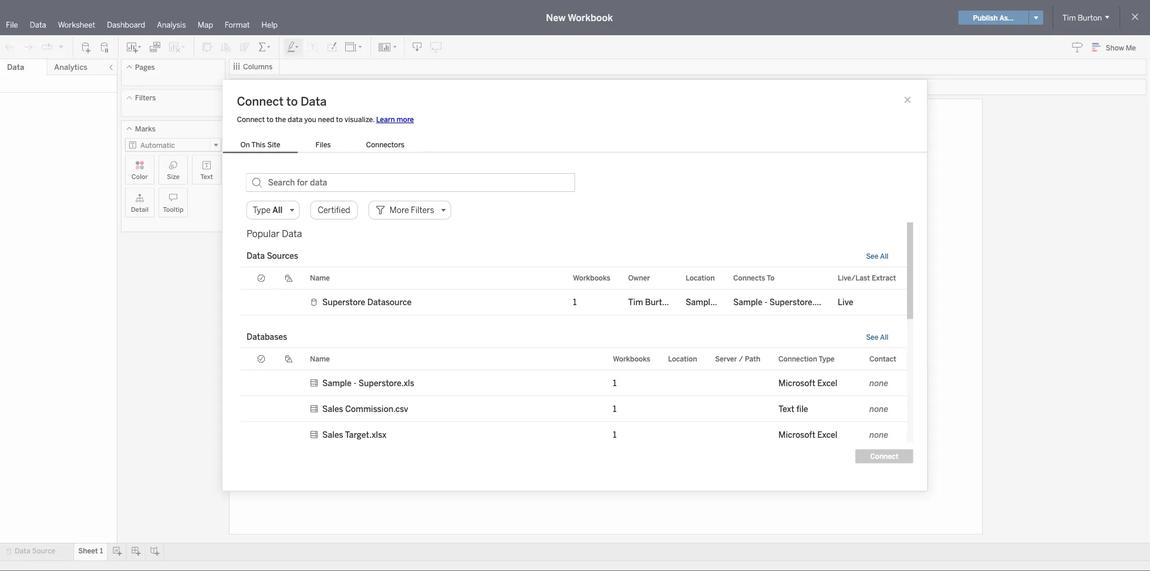 Task type: vqa. For each thing, say whether or not it's contained in the screenshot.
list box
yes



Task type: locate. For each thing, give the bounding box(es) containing it.
databases
[[246, 332, 287, 342]]

tim burton up the data guide image
[[1063, 13, 1102, 22]]

0 vertical spatial name
[[310, 274, 330, 283]]

download image
[[412, 41, 423, 53]]

0 horizontal spatial -
[[353, 379, 356, 388]]

sales up sales target.xlsx
[[322, 404, 343, 414]]

to use edit in desktop, save the workbook outside of personal space image
[[431, 41, 442, 53]]

1 vertical spatial sales
[[322, 430, 343, 440]]

1 grid from the top
[[241, 268, 907, 326]]

2 microsoft excel from the top
[[779, 430, 838, 440]]

sample up sales commission.csv
[[322, 379, 351, 388]]

none for file
[[870, 404, 889, 414]]

sheet left the
[[234, 105, 266, 121]]

see all button
[[866, 252, 889, 261], [866, 333, 889, 342]]

- up sales commission.csv
[[353, 379, 356, 388]]

none
[[870, 379, 889, 388], [870, 404, 889, 414], [870, 430, 889, 440]]

1 vertical spatial tim
[[628, 298, 643, 307]]

microsoft down text file at the right of page
[[779, 430, 815, 440]]

row containing sales commission.csv
[[241, 396, 907, 422]]

microsoft excel
[[779, 379, 838, 388], [779, 430, 838, 440]]

to right need
[[336, 115, 343, 124]]

1 vertical spatial superstore.xls
[[358, 379, 414, 388]]

location left "server"
[[668, 355, 697, 363]]

more
[[397, 115, 414, 124]]

sales for sales target.xlsx
[[322, 430, 343, 440]]

text right size
[[200, 173, 213, 181]]

0 vertical spatial none
[[870, 379, 889, 388]]

sheet 1
[[234, 105, 275, 121], [78, 547, 103, 556]]

text
[[200, 173, 213, 181], [779, 404, 795, 414]]

undo image
[[4, 41, 15, 53]]

see all button for superstore datasource
[[866, 252, 889, 261]]

0 horizontal spatial workbooks
[[573, 274, 610, 283]]

microsoft
[[779, 379, 815, 388], [779, 430, 815, 440]]

connect inside button
[[871, 452, 899, 461]]

popular
[[246, 228, 279, 240]]

0 horizontal spatial sample - superstore.xls
[[322, 379, 414, 388]]

0 horizontal spatial replay animation image
[[41, 41, 53, 53]]

0 vertical spatial microsoft
[[779, 379, 815, 388]]

connection
[[779, 355, 817, 363]]

on this site
[[241, 140, 280, 149]]

all up contact
[[880, 333, 889, 342]]

tim up the data guide image
[[1063, 13, 1077, 22]]

0 vertical spatial burton
[[1078, 13, 1102, 22]]

excel
[[817, 379, 838, 388], [817, 430, 838, 440]]

microsoft excel down connection type
[[779, 379, 838, 388]]

2 see all button from the top
[[866, 333, 889, 342]]

4 row from the top
[[241, 422, 907, 448]]

superstore.xls
[[770, 298, 825, 307], [358, 379, 414, 388]]

pages
[[135, 63, 155, 71]]

sample - superstore.xls up sales commission.csv
[[322, 379, 414, 388]]

burton down owner at right top
[[645, 298, 672, 307]]

2 cell from the left
[[708, 396, 772, 422]]

publish as...
[[974, 13, 1014, 22]]

color
[[132, 173, 148, 181]]

0 vertical spatial sales
[[322, 404, 343, 414]]

1 vertical spatial sheet
[[78, 547, 98, 556]]

0 vertical spatial all
[[880, 252, 889, 261]]

grid containing sample - superstore.xls
[[241, 348, 907, 525]]

2 vertical spatial none
[[870, 430, 889, 440]]

see all button for 1
[[866, 333, 889, 342]]

1 vertical spatial grid
[[241, 348, 907, 525]]

1 sales from the top
[[322, 404, 343, 414]]

1 horizontal spatial superstore.xls
[[770, 298, 825, 307]]

data
[[30, 20, 46, 29], [7, 63, 24, 72], [301, 94, 327, 108], [282, 228, 302, 240], [246, 251, 265, 261], [15, 547, 30, 556]]

0 vertical spatial superstore.xls
[[770, 298, 825, 307]]

1 horizontal spatial to
[[287, 94, 298, 108]]

1 vertical spatial sample - superstore.xls
[[322, 379, 414, 388]]

1 none from the top
[[870, 379, 889, 388]]

2 row from the top
[[241, 371, 907, 396]]

0 vertical spatial sample - superstore.xls
[[733, 298, 825, 307]]

sample down connects
[[733, 298, 763, 307]]

to up data
[[287, 94, 298, 108]]

1 for sample - superstore.xls
[[613, 379, 617, 388]]

1 vertical spatial tim burton
[[628, 298, 672, 307]]

0 vertical spatial connect
[[237, 94, 284, 108]]

all for 1
[[880, 333, 889, 342]]

0 vertical spatial location
[[686, 274, 715, 283]]

name for databases
[[310, 355, 330, 363]]

1 for sales target.xlsx
[[613, 430, 617, 440]]

1 vertical spatial workbooks
[[613, 355, 650, 363]]

1 horizontal spatial burton
[[1078, 13, 1102, 22]]

2 see all from the top
[[866, 333, 889, 342]]

replay animation image up analytics
[[58, 43, 65, 50]]

0 horizontal spatial burton
[[645, 298, 672, 307]]

new worksheet image
[[126, 41, 142, 53]]

sales target.xlsx
[[322, 430, 386, 440]]

1 microsoft excel from the top
[[779, 379, 838, 388]]

you
[[304, 115, 316, 124]]

1 vertical spatial none
[[870, 404, 889, 414]]

dashboard
[[107, 20, 145, 29]]

-
[[765, 298, 768, 307], [353, 379, 356, 388]]

0 horizontal spatial to
[[267, 115, 274, 124]]

0 vertical spatial excel
[[817, 379, 838, 388]]

workbooks for superstore datasource
[[573, 274, 610, 283]]

1 vertical spatial see
[[866, 333, 879, 342]]

row containing sample - superstore.xls
[[241, 371, 907, 396]]

microsoft excel down file
[[779, 430, 838, 440]]

replay animation image right redo image
[[41, 41, 53, 53]]

2 none from the top
[[870, 404, 889, 414]]

to for the
[[267, 115, 274, 124]]

connect
[[237, 94, 284, 108], [237, 115, 265, 124], [871, 452, 899, 461]]

1
[[268, 105, 275, 121], [573, 298, 577, 307], [613, 379, 617, 388], [613, 404, 617, 414], [613, 430, 617, 440], [100, 547, 103, 556]]

0 vertical spatial sample
[[733, 298, 763, 307]]

size
[[167, 173, 180, 181]]

format
[[225, 20, 250, 29]]

see all up contact
[[866, 333, 889, 342]]

1 horizontal spatial tim burton
[[1063, 13, 1102, 22]]

text inside "row group"
[[779, 404, 795, 414]]

1 vertical spatial all
[[880, 333, 889, 342]]

0 vertical spatial grid
[[241, 268, 907, 326]]

help
[[262, 20, 278, 29]]

1 horizontal spatial tim
[[1063, 13, 1077, 22]]

to left the
[[267, 115, 274, 124]]

1 vertical spatial text
[[779, 404, 795, 414]]

data up redo image
[[30, 20, 46, 29]]

1 vertical spatial see all
[[866, 333, 889, 342]]

sheet 1 right source at bottom left
[[78, 547, 103, 556]]

connection type
[[779, 355, 835, 363]]

format workbook image
[[326, 41, 338, 53]]

data up 'sources'
[[282, 228, 302, 240]]

1 vertical spatial microsoft
[[779, 430, 815, 440]]

grid containing superstore datasource
[[241, 268, 907, 326]]

3 row from the top
[[241, 396, 907, 422]]

row containing superstore datasource
[[241, 290, 907, 316]]

location
[[686, 274, 715, 283], [668, 355, 697, 363]]

2 grid from the top
[[241, 348, 907, 525]]

sales left target.xlsx
[[322, 430, 343, 440]]

path
[[745, 355, 760, 363]]

all up extract at the top right
[[880, 252, 889, 261]]

none for excel
[[870, 379, 889, 388]]

sheet
[[234, 105, 266, 121], [78, 547, 98, 556]]

1 all from the top
[[880, 252, 889, 261]]

1 vertical spatial name
[[310, 355, 330, 363]]

1 vertical spatial sample
[[322, 379, 351, 388]]

burton
[[1078, 13, 1102, 22], [645, 298, 672, 307]]

publish as... button
[[959, 11, 1029, 25]]

see
[[866, 252, 879, 261], [866, 333, 879, 342]]

0 horizontal spatial superstore.xls
[[358, 379, 414, 388]]

1 horizontal spatial text
[[779, 404, 795, 414]]

connect to the data you need to visualize. learn more
[[237, 115, 414, 124]]

collapse image
[[107, 64, 115, 71]]

data source
[[15, 547, 55, 556]]

see all button up extract at the top right
[[866, 252, 889, 261]]

1 row from the top
[[241, 290, 907, 316]]

row group
[[241, 371, 907, 500]]

commission.csv
[[345, 404, 408, 414]]

1 vertical spatial -
[[353, 379, 356, 388]]

file
[[6, 20, 18, 29]]

0 horizontal spatial sheet 1
[[78, 547, 103, 556]]

data down undo icon
[[7, 63, 24, 72]]

list box
[[223, 138, 422, 153]]

superstore.xls up commission.csv
[[358, 379, 414, 388]]

certified button
[[310, 201, 358, 220]]

1 vertical spatial microsoft excel
[[779, 430, 838, 440]]

sample inside "row group"
[[322, 379, 351, 388]]

grid for data sources
[[241, 268, 907, 326]]

1 horizontal spatial sheet
[[234, 105, 266, 121]]

fit image
[[345, 41, 364, 53]]

sheet 1 up the this
[[234, 105, 275, 121]]

sort ascending image
[[220, 41, 232, 53]]

text left file
[[779, 404, 795, 414]]

cell
[[661, 396, 708, 422], [708, 396, 772, 422]]

see all up extract at the top right
[[866, 252, 889, 261]]

clear sheet image
[[168, 41, 187, 53]]

0 vertical spatial tim burton
[[1063, 13, 1102, 22]]

0 vertical spatial microsoft excel
[[779, 379, 838, 388]]

2 microsoft from the top
[[779, 430, 815, 440]]

microsoft down connection at the bottom
[[779, 379, 815, 388]]

type
[[819, 355, 835, 363]]

data guide image
[[1072, 41, 1084, 53]]

server
[[715, 355, 737, 363]]

0 vertical spatial see all
[[866, 252, 889, 261]]

1 vertical spatial connect
[[237, 115, 265, 124]]

0 vertical spatial sheet 1
[[234, 105, 275, 121]]

2 sales from the top
[[322, 430, 343, 440]]

0 vertical spatial see all button
[[866, 252, 889, 261]]

show me button
[[1088, 38, 1147, 56]]

1 see all button from the top
[[866, 252, 889, 261]]

this
[[251, 140, 266, 149]]

tim down owner at right top
[[628, 298, 643, 307]]

0 horizontal spatial sample
[[322, 379, 351, 388]]

show me
[[1106, 43, 1137, 52]]

2 all from the top
[[880, 333, 889, 342]]

tim burton down owner at right top
[[628, 298, 672, 307]]

see up contact
[[866, 333, 879, 342]]

1 see all from the top
[[866, 252, 889, 261]]

0 horizontal spatial tim
[[628, 298, 643, 307]]

see for 1
[[866, 333, 879, 342]]

filters
[[135, 94, 156, 102]]

row
[[241, 290, 907, 316], [241, 371, 907, 396], [241, 396, 907, 422], [241, 422, 907, 448]]

0 vertical spatial text
[[200, 173, 213, 181]]

1 see from the top
[[866, 252, 879, 261]]

1 vertical spatial excel
[[817, 430, 838, 440]]

sales
[[322, 404, 343, 414], [322, 430, 343, 440]]

grid for databases
[[241, 348, 907, 525]]

detail
[[131, 206, 149, 214]]

1 vertical spatial see all button
[[866, 333, 889, 342]]

sample - superstore.xls
[[733, 298, 825, 307], [322, 379, 414, 388]]

workbook
[[568, 12, 613, 23]]

grid
[[241, 268, 907, 326], [241, 348, 907, 525]]

learn more link
[[376, 115, 414, 124]]

0 vertical spatial sheet
[[234, 105, 266, 121]]

see all button up contact
[[866, 333, 889, 342]]

0 vertical spatial workbooks
[[573, 274, 610, 283]]

superstore.xls down to on the right top
[[770, 298, 825, 307]]

sample - superstore.xls down to on the right top
[[733, 298, 825, 307]]

to
[[287, 94, 298, 108], [267, 115, 274, 124], [336, 115, 343, 124]]

1 vertical spatial burton
[[645, 298, 672, 307]]

show
[[1106, 43, 1125, 52]]

all
[[880, 252, 889, 261], [880, 333, 889, 342]]

0 horizontal spatial text
[[200, 173, 213, 181]]

see up live/last extract on the top of the page
[[866, 252, 879, 261]]

burton up the data guide image
[[1078, 13, 1102, 22]]

0 vertical spatial see
[[866, 252, 879, 261]]

1 horizontal spatial sample - superstore.xls
[[733, 298, 825, 307]]

1 horizontal spatial workbooks
[[613, 355, 650, 363]]

sort descending image
[[239, 41, 251, 53]]

as...
[[1000, 13, 1014, 22]]

2 see from the top
[[866, 333, 879, 342]]

2 name from the top
[[310, 355, 330, 363]]

see all
[[866, 252, 889, 261], [866, 333, 889, 342]]

tim
[[1063, 13, 1077, 22], [628, 298, 643, 307]]

- down to on the right top
[[765, 298, 768, 307]]

2 vertical spatial connect
[[871, 452, 899, 461]]

1 horizontal spatial -
[[765, 298, 768, 307]]

see all for superstore datasource
[[866, 252, 889, 261]]

connect for connect to the data you need to visualize. learn more
[[237, 115, 265, 124]]

1 name from the top
[[310, 274, 330, 283]]

sample
[[733, 298, 763, 307], [322, 379, 351, 388]]

new data source image
[[80, 41, 92, 53]]

replay animation image
[[41, 41, 53, 53], [58, 43, 65, 50]]

sheet right source at bottom left
[[78, 547, 98, 556]]

location up the samples
[[686, 274, 715, 283]]

name
[[310, 274, 330, 283], [310, 355, 330, 363]]



Task type: describe. For each thing, give the bounding box(es) containing it.
new
[[546, 12, 566, 23]]

- inside "row group"
[[353, 379, 356, 388]]

row group containing sample - superstore.xls
[[241, 371, 907, 500]]

target.xlsx
[[345, 430, 386, 440]]

tooltip
[[163, 206, 184, 214]]

connect button
[[856, 450, 914, 464]]

see all for 1
[[866, 333, 889, 342]]

2 excel from the top
[[817, 430, 838, 440]]

to
[[767, 274, 775, 283]]

list box containing on this site
[[223, 138, 422, 153]]

see for superstore datasource
[[866, 252, 879, 261]]

1 excel from the top
[[817, 379, 838, 388]]

sales for sales commission.csv
[[322, 404, 343, 414]]

visualize.
[[345, 115, 375, 124]]

new workbook
[[546, 12, 613, 23]]

data up you
[[301, 94, 327, 108]]

1 for superstore datasource
[[573, 298, 577, 307]]

name for data sources
[[310, 274, 330, 283]]

publish
[[974, 13, 998, 22]]

extract
[[872, 274, 896, 283]]

sources
[[267, 251, 298, 261]]

1 vertical spatial location
[[668, 355, 697, 363]]

me
[[1126, 43, 1137, 52]]

marks
[[135, 125, 156, 133]]

to for data
[[287, 94, 298, 108]]

popular data
[[246, 228, 302, 240]]

site
[[267, 140, 280, 149]]

worksheet
[[58, 20, 95, 29]]

text for text file
[[779, 404, 795, 414]]

text file
[[779, 404, 808, 414]]

0 vertical spatial tim
[[1063, 13, 1077, 22]]

1 cell from the left
[[661, 396, 708, 422]]

the
[[275, 115, 286, 124]]

connect for connect
[[871, 452, 899, 461]]

map
[[198, 20, 213, 29]]

burton inside grid
[[645, 298, 672, 307]]

1 horizontal spatial replay animation image
[[58, 43, 65, 50]]

need
[[318, 115, 334, 124]]

0 horizontal spatial sheet
[[78, 547, 98, 556]]

contact
[[870, 355, 897, 363]]

source
[[32, 547, 55, 556]]

connectors
[[366, 140, 405, 149]]

totals image
[[258, 41, 272, 53]]

certified
[[318, 205, 350, 215]]

1 for sales commission.csv
[[613, 404, 617, 414]]

files
[[316, 140, 331, 149]]

datasource
[[367, 298, 411, 307]]

/
[[739, 355, 743, 363]]

superstore
[[322, 298, 365, 307]]

1 microsoft from the top
[[779, 379, 815, 388]]

owner
[[628, 274, 650, 283]]

file
[[797, 404, 808, 414]]

connects to
[[733, 274, 775, 283]]

analysis
[[157, 20, 186, 29]]

superstore datasource
[[322, 298, 411, 307]]

connect for connect to data
[[237, 94, 284, 108]]

live
[[838, 298, 853, 307]]

1 vertical spatial sheet 1
[[78, 547, 103, 556]]

samples
[[686, 298, 719, 307]]

sales commission.csv
[[322, 404, 408, 414]]

highlight image
[[287, 41, 300, 53]]

data down popular
[[246, 251, 265, 261]]

redo image
[[22, 41, 34, 53]]

columns
[[243, 63, 273, 71]]

sample - superstore.xls inside "row group"
[[322, 379, 414, 388]]

data left source at bottom left
[[15, 547, 30, 556]]

all for superstore datasource
[[880, 252, 889, 261]]

connect to data
[[237, 94, 327, 108]]

2 horizontal spatial to
[[336, 115, 343, 124]]

row containing sales target.xlsx
[[241, 422, 907, 448]]

0 horizontal spatial tim burton
[[628, 298, 672, 307]]

workbooks for 1
[[613, 355, 650, 363]]

1 horizontal spatial sheet 1
[[234, 105, 275, 121]]

data
[[288, 115, 303, 124]]

connects
[[733, 274, 765, 283]]

show labels image
[[307, 41, 319, 53]]

0 vertical spatial -
[[765, 298, 768, 307]]

duplicate image
[[149, 41, 161, 53]]

on
[[241, 140, 250, 149]]

text for text
[[200, 173, 213, 181]]

analytics
[[54, 63, 87, 72]]

learn
[[376, 115, 395, 124]]

swap rows and columns image
[[201, 41, 213, 53]]

pause auto updates image
[[99, 41, 111, 53]]

show/hide cards image
[[378, 41, 397, 53]]

3 none from the top
[[870, 430, 889, 440]]

live/last
[[838, 274, 870, 283]]

server / path
[[715, 355, 760, 363]]

data sources
[[246, 251, 298, 261]]

live/last extract
[[838, 274, 896, 283]]

1 horizontal spatial sample
[[733, 298, 763, 307]]



